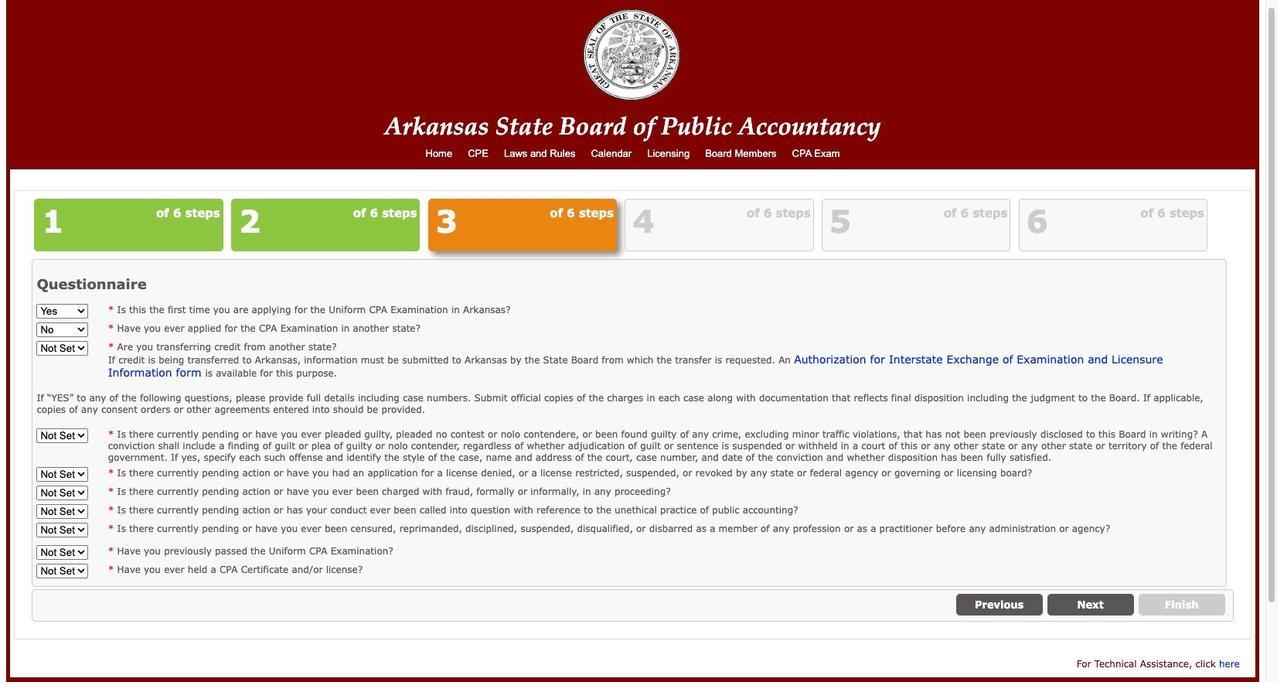 Task type: vqa. For each thing, say whether or not it's contained in the screenshot.
the ASBPA State Seal image
yes



Task type: locate. For each thing, give the bounding box(es) containing it.
asbpa state seal image
[[578, 4, 688, 108]]



